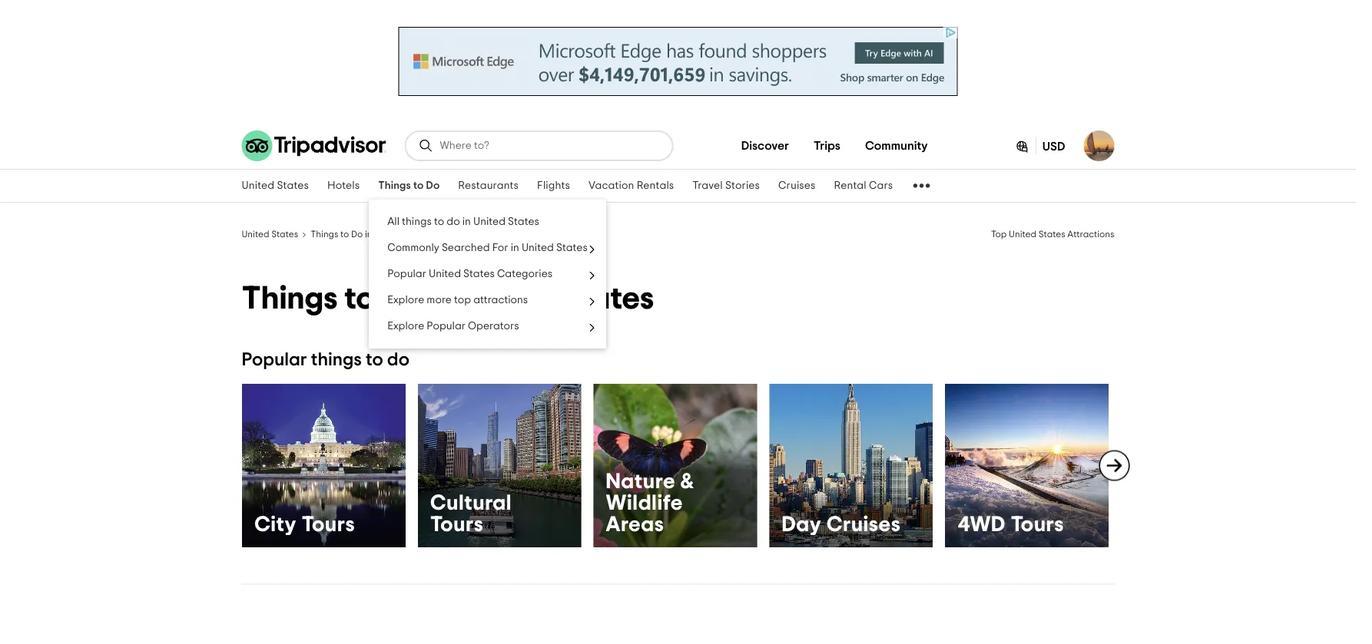 Task type: describe. For each thing, give the bounding box(es) containing it.
vacation rentals
[[589, 181, 674, 191]]

areas
[[606, 513, 664, 535]]

in left top
[[428, 283, 454, 315]]

search image
[[418, 138, 434, 154]]

1 vertical spatial things to do in united states
[[242, 283, 654, 315]]

top
[[991, 230, 1007, 239]]

hotels link
[[318, 170, 369, 202]]

city tours link
[[242, 384, 405, 547]]

flights
[[537, 181, 570, 191]]

all things to do in united states link
[[369, 209, 606, 235]]

all things to do in united states
[[387, 217, 539, 227]]

cultural tours
[[430, 492, 511, 535]]

more
[[427, 295, 452, 306]]

things to do
[[378, 181, 440, 191]]

cultural tours link
[[417, 384, 581, 547]]

discover button
[[729, 131, 801, 161]]

previous image
[[232, 457, 251, 475]]

searched
[[442, 243, 490, 254]]

nature & wildlife areas
[[606, 470, 694, 535]]

Search search field
[[440, 139, 660, 153]]

tours for city tours
[[301, 513, 355, 535]]

travel stories link
[[683, 170, 769, 202]]

for
[[492, 243, 508, 254]]

0 vertical spatial do
[[426, 181, 440, 191]]

restaurants link
[[449, 170, 528, 202]]

rental cars
[[834, 181, 893, 191]]

vacation
[[589, 181, 634, 191]]

attractions
[[1068, 230, 1115, 239]]

flights link
[[528, 170, 579, 202]]

2 vertical spatial things
[[242, 283, 338, 315]]

categories
[[497, 269, 553, 280]]

to inside "link"
[[434, 217, 444, 227]]

commonly
[[387, 243, 439, 254]]

popular for popular united states categories
[[387, 269, 426, 280]]

usd button
[[1002, 130, 1078, 162]]

in down hotels link
[[365, 230, 372, 239]]

cruises link
[[769, 170, 825, 202]]

attractions
[[473, 295, 528, 306]]

stories
[[725, 181, 760, 191]]

nature & wildlife areas link
[[593, 384, 757, 547]]

1 vertical spatial united states link
[[242, 227, 298, 240]]

community button
[[853, 131, 940, 161]]

next image
[[1105, 457, 1124, 475]]

things for all
[[402, 217, 432, 227]]

1 united states from the top
[[242, 181, 309, 191]]

0 vertical spatial cruises
[[778, 181, 816, 191]]

4wd tours
[[957, 513, 1064, 535]]

travel
[[693, 181, 723, 191]]

discover
[[741, 140, 789, 152]]

rental cars link
[[825, 170, 902, 202]]

explore more top attractions
[[387, 295, 528, 306]]

things for popular
[[311, 351, 362, 370]]

popular for popular things to do
[[242, 351, 307, 370]]

explore more top attractions button
[[369, 287, 606, 313]]

popular united states categories
[[387, 269, 553, 280]]

explore popular operators button
[[369, 313, 606, 340]]

usd
[[1043, 141, 1065, 153]]



Task type: vqa. For each thing, say whether or not it's contained in the screenshot.
the related to See the latest reviews
no



Task type: locate. For each thing, give the bounding box(es) containing it.
0 vertical spatial things
[[402, 217, 432, 227]]

1 explore from the top
[[387, 295, 424, 306]]

city tours
[[254, 513, 355, 535]]

do for popular things to do
[[387, 351, 409, 370]]

tours
[[301, 513, 355, 535], [430, 513, 483, 535], [1010, 513, 1064, 535]]

top
[[454, 295, 471, 306]]

states inside "link"
[[508, 217, 539, 227]]

0 vertical spatial popular
[[387, 269, 426, 280]]

0 horizontal spatial do
[[387, 351, 409, 370]]

things inside "link"
[[402, 217, 432, 227]]

1 horizontal spatial do
[[381, 283, 421, 315]]

4wd
[[957, 513, 1005, 535]]

trips button
[[801, 131, 853, 161]]

things to do in united states up the explore popular operators
[[242, 283, 654, 315]]

explore left more
[[387, 295, 424, 306]]

tours inside 4wd tours link
[[1010, 513, 1064, 535]]

commonly searched for in united states button
[[369, 235, 606, 261]]

do
[[426, 181, 440, 191], [351, 230, 363, 239], [381, 283, 421, 315]]

vacation rentals link
[[579, 170, 683, 202]]

united states link
[[232, 170, 318, 202], [242, 227, 298, 240]]

community
[[865, 140, 928, 152]]

profile picture image
[[1084, 131, 1115, 161]]

0 horizontal spatial tours
[[301, 513, 355, 535]]

do for all things to do in united states
[[447, 217, 460, 227]]

travel stories
[[693, 181, 760, 191]]

in inside button
[[511, 243, 519, 254]]

rental
[[834, 181, 867, 191]]

in up searched
[[462, 217, 471, 227]]

2 tours from the left
[[430, 513, 483, 535]]

2 vertical spatial popular
[[242, 351, 307, 370]]

operators
[[468, 321, 519, 332]]

cultural
[[430, 492, 511, 513]]

cruises down trips in the right of the page
[[778, 181, 816, 191]]

None search field
[[406, 132, 672, 160]]

do down the explore popular operators
[[387, 351, 409, 370]]

0 vertical spatial explore
[[387, 295, 424, 306]]

top united states attractions
[[991, 230, 1115, 239]]

2 horizontal spatial tours
[[1010, 513, 1064, 535]]

tours for cultural tours
[[430, 513, 483, 535]]

popular united states categories button
[[369, 261, 606, 287]]

1 vertical spatial things
[[311, 230, 338, 239]]

1 vertical spatial do
[[387, 351, 409, 370]]

1 horizontal spatial tours
[[430, 513, 483, 535]]

day cruises link
[[769, 384, 933, 547]]

4wd tours link
[[945, 384, 1108, 547]]

3 tours from the left
[[1010, 513, 1064, 535]]

states
[[277, 181, 309, 191], [508, 217, 539, 227], [271, 230, 298, 239], [404, 230, 431, 239], [1039, 230, 1066, 239], [556, 243, 588, 254], [463, 269, 495, 280], [562, 283, 654, 315]]

1 vertical spatial things
[[311, 351, 362, 370]]

0 vertical spatial things to do in united states
[[311, 230, 431, 239]]

tours inside cultural tours
[[430, 513, 483, 535]]

1 vertical spatial popular
[[427, 321, 466, 332]]

explore popular operators
[[387, 321, 519, 332]]

2 horizontal spatial popular
[[427, 321, 466, 332]]

hotels
[[327, 181, 360, 191]]

1 horizontal spatial popular
[[387, 269, 426, 280]]

0 horizontal spatial do
[[351, 230, 363, 239]]

0 horizontal spatial things
[[311, 351, 362, 370]]

do inside all things to do in united states "link"
[[447, 217, 460, 227]]

0 vertical spatial do
[[447, 217, 460, 227]]

1 vertical spatial cruises
[[826, 513, 900, 535]]

wildlife
[[606, 492, 683, 513]]

0 horizontal spatial cruises
[[778, 181, 816, 191]]

rentals
[[637, 181, 674, 191]]

trips
[[814, 140, 841, 152]]

advertisement region
[[398, 27, 958, 96]]

1 vertical spatial do
[[351, 230, 363, 239]]

1 horizontal spatial things
[[402, 217, 432, 227]]

2 vertical spatial do
[[381, 283, 421, 315]]

to
[[413, 181, 424, 191], [434, 217, 444, 227], [340, 230, 349, 239], [344, 283, 375, 315], [366, 351, 383, 370]]

0 vertical spatial united states
[[242, 181, 309, 191]]

&
[[680, 470, 694, 492]]

explore for explore more top attractions
[[387, 295, 424, 306]]

0 horizontal spatial popular
[[242, 351, 307, 370]]

explore down explore more top attractions
[[387, 321, 424, 332]]

1 vertical spatial explore
[[387, 321, 424, 332]]

things up popular things to do
[[242, 283, 338, 315]]

do left more
[[381, 283, 421, 315]]

2 united states from the top
[[242, 230, 298, 239]]

1 horizontal spatial do
[[447, 217, 460, 227]]

in
[[462, 217, 471, 227], [365, 230, 372, 239], [511, 243, 519, 254], [428, 283, 454, 315]]

1 tours from the left
[[301, 513, 355, 535]]

cars
[[869, 181, 893, 191]]

tours for 4wd tours
[[1010, 513, 1064, 535]]

restaurants
[[458, 181, 519, 191]]

things
[[378, 181, 411, 191], [311, 230, 338, 239], [242, 283, 338, 315]]

things to do link
[[369, 170, 449, 202]]

city
[[254, 513, 296, 535]]

commonly searched for in united states
[[387, 243, 588, 254]]

do
[[447, 217, 460, 227], [387, 351, 409, 370]]

cruises inside "link"
[[826, 513, 900, 535]]

nature
[[606, 470, 675, 492]]

popular things to do
[[242, 351, 409, 370]]

2 horizontal spatial do
[[426, 181, 440, 191]]

1 horizontal spatial cruises
[[826, 513, 900, 535]]

0 vertical spatial things
[[378, 181, 411, 191]]

united
[[242, 181, 275, 191], [473, 217, 506, 227], [242, 230, 269, 239], [374, 230, 402, 239], [1009, 230, 1037, 239], [522, 243, 554, 254], [429, 269, 461, 280], [460, 283, 555, 315]]

explore for explore popular operators
[[387, 321, 424, 332]]

things to do in united states down all
[[311, 230, 431, 239]]

cruises
[[778, 181, 816, 191], [826, 513, 900, 535]]

cruises right 'day'
[[826, 513, 900, 535]]

day
[[781, 513, 821, 535]]

popular
[[387, 269, 426, 280], [427, 321, 466, 332], [242, 351, 307, 370]]

explore
[[387, 295, 424, 306], [387, 321, 424, 332]]

in right for
[[511, 243, 519, 254]]

all
[[387, 217, 400, 227]]

day cruises
[[781, 513, 900, 535]]

do down search image
[[426, 181, 440, 191]]

united states
[[242, 181, 309, 191], [242, 230, 298, 239]]

things
[[402, 217, 432, 227], [311, 351, 362, 370]]

things up all
[[378, 181, 411, 191]]

2 explore from the top
[[387, 321, 424, 332]]

do up searched
[[447, 217, 460, 227]]

tours inside city tours link
[[301, 513, 355, 535]]

1 vertical spatial united states
[[242, 230, 298, 239]]

do down hotels
[[351, 230, 363, 239]]

things down hotels link
[[311, 230, 338, 239]]

things to do in united states
[[311, 230, 431, 239], [242, 283, 654, 315]]

tripadvisor image
[[242, 131, 386, 161]]

in inside "link"
[[462, 217, 471, 227]]

united inside "link"
[[473, 217, 506, 227]]

0 vertical spatial united states link
[[232, 170, 318, 202]]



